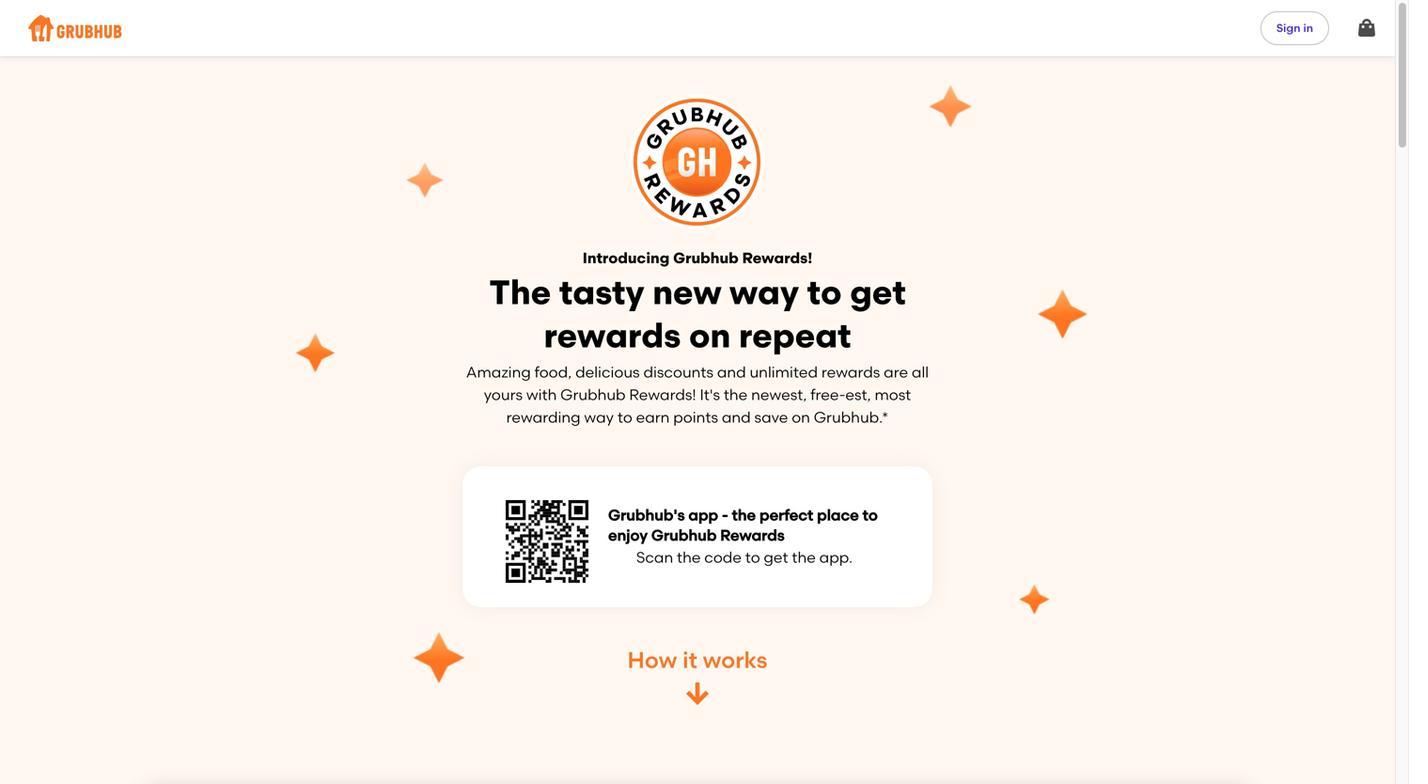 Task type: vqa. For each thing, say whether or not it's contained in the screenshot.
Your for bottom the Phin Cafe logo
no



Task type: locate. For each thing, give the bounding box(es) containing it.
most
[[875, 386, 912, 404]]

repeat
[[739, 316, 852, 356]]

food,
[[535, 364, 572, 382]]

rewards! up repeat
[[743, 249, 813, 267]]

rewards up the delicious
[[544, 316, 681, 356]]

earn
[[636, 409, 670, 427]]

the right -
[[732, 506, 756, 524]]

get down rewards
[[764, 549, 789, 567]]

to
[[808, 272, 842, 313], [618, 409, 633, 427], [863, 506, 878, 524], [746, 549, 761, 567]]

points
[[674, 409, 719, 427]]

grubhub down app
[[652, 527, 717, 545]]

1 horizontal spatial way
[[730, 272, 799, 313]]

1 vertical spatial rewards
[[822, 364, 881, 382]]

rewards up est,
[[822, 364, 881, 382]]

get up 'are'
[[850, 272, 906, 313]]

the inside introducing grubhub rewards! the tasty new way to get rewards on repeat amazing food, delicious discounts and unlimited rewards are all yours with grubhub rewards! it's the newest, free-est, most rewarding way to earn points and save on grubhub.*
[[724, 386, 748, 404]]

rewards
[[721, 527, 785, 545]]

rewards
[[544, 316, 681, 356], [822, 364, 881, 382]]

the right "scan" on the bottom left of page
[[677, 549, 701, 567]]

introducing
[[583, 249, 670, 267]]

sign in link
[[1261, 11, 1330, 45]]

discounts
[[644, 364, 714, 382]]

get
[[850, 272, 906, 313], [764, 549, 789, 567]]

rewards! up the earn
[[630, 386, 697, 404]]

0 horizontal spatial rewards!
[[630, 386, 697, 404]]

on up discounts
[[689, 316, 731, 356]]

to left the earn
[[618, 409, 633, 427]]

1 vertical spatial rewards!
[[630, 386, 697, 404]]

way down the delicious
[[584, 409, 614, 427]]

0 horizontal spatial way
[[584, 409, 614, 427]]

the right it's
[[724, 386, 748, 404]]

1 vertical spatial way
[[584, 409, 614, 427]]

place
[[817, 506, 859, 524]]

grubhub up new
[[673, 249, 739, 267]]

grubhub
[[673, 249, 739, 267], [561, 386, 626, 404], [652, 527, 717, 545]]

0 horizontal spatial get
[[764, 549, 789, 567]]

all
[[912, 364, 929, 382]]

get inside introducing grubhub rewards! the tasty new way to get rewards on repeat amazing food, delicious discounts and unlimited rewards are all yours with grubhub rewards! it's the newest, free-est, most rewarding way to earn points and save on grubhub.*
[[850, 272, 906, 313]]

works
[[703, 647, 768, 674]]

code
[[705, 549, 742, 567]]

amazing
[[466, 364, 531, 382]]

free-
[[811, 386, 846, 404]]

and
[[717, 364, 746, 382], [722, 409, 751, 427]]

0 horizontal spatial rewards
[[544, 316, 681, 356]]

0 vertical spatial rewards!
[[743, 249, 813, 267]]

grubhub down the delicious
[[561, 386, 626, 404]]

est,
[[846, 386, 871, 404]]

way up repeat
[[730, 272, 799, 313]]

app.
[[820, 549, 853, 567]]

introducing grubhub rewards! the tasty new way to get rewards on repeat amazing food, delicious discounts and unlimited rewards are all yours with grubhub rewards! it's the newest, free-est, most rewarding way to earn points and save on grubhub.*
[[466, 249, 929, 427]]

0 vertical spatial grubhub
[[673, 249, 739, 267]]

1 horizontal spatial get
[[850, 272, 906, 313]]

tasty
[[560, 272, 645, 313]]

the
[[724, 386, 748, 404], [732, 506, 756, 524], [677, 549, 701, 567], [792, 549, 816, 567]]

1 vertical spatial get
[[764, 549, 789, 567]]

and up it's
[[717, 364, 746, 382]]

rewards!
[[743, 249, 813, 267], [630, 386, 697, 404]]

perfect
[[760, 506, 814, 524]]

app
[[689, 506, 719, 524]]

how
[[628, 647, 677, 674]]

1 horizontal spatial on
[[792, 409, 811, 427]]

the
[[489, 272, 551, 313]]

0 vertical spatial get
[[850, 272, 906, 313]]

2 vertical spatial grubhub
[[652, 527, 717, 545]]

0 vertical spatial way
[[730, 272, 799, 313]]

and left save
[[722, 409, 751, 427]]

1 vertical spatial and
[[722, 409, 751, 427]]

on right save
[[792, 409, 811, 427]]

grubhub inside grubhub's app - the perfect place to enjoy grubhub rewards scan the code to get the app.
[[652, 527, 717, 545]]

sign
[[1277, 21, 1301, 35]]

way
[[730, 272, 799, 313], [584, 409, 614, 427]]

unlimited
[[750, 364, 818, 382]]

how it works
[[628, 647, 768, 674]]

0 vertical spatial rewards
[[544, 316, 681, 356]]

it
[[683, 647, 698, 674]]

on
[[689, 316, 731, 356], [792, 409, 811, 427]]

1 vertical spatial grubhub
[[561, 386, 626, 404]]

0 vertical spatial on
[[689, 316, 731, 356]]



Task type: describe. For each thing, give the bounding box(es) containing it.
0 horizontal spatial on
[[689, 316, 731, 356]]

qr code image
[[500, 495, 594, 589]]

to up repeat
[[808, 272, 842, 313]]

newest,
[[752, 386, 807, 404]]

1 horizontal spatial rewards
[[822, 364, 881, 382]]

0 vertical spatial and
[[717, 364, 746, 382]]

enjoy
[[608, 527, 648, 545]]

grubhub.*
[[814, 409, 889, 427]]

it's
[[700, 386, 720, 404]]

scan
[[637, 549, 674, 567]]

1 vertical spatial on
[[792, 409, 811, 427]]

new
[[653, 272, 722, 313]]

1 horizontal spatial rewards!
[[743, 249, 813, 267]]

get inside grubhub's app - the perfect place to enjoy grubhub rewards scan the code to get the app.
[[764, 549, 789, 567]]

with
[[527, 386, 557, 404]]

grubhub logo image
[[28, 9, 122, 47]]

grubhub's
[[608, 506, 685, 524]]

to down rewards
[[746, 549, 761, 567]]

-
[[722, 506, 729, 524]]

the left 'app.'
[[792, 549, 816, 567]]

rewarding
[[507, 409, 581, 427]]

sign in
[[1277, 21, 1314, 35]]

yours
[[484, 386, 523, 404]]

grubhub's app - the perfect place to enjoy grubhub rewards scan the code to get the app.
[[608, 506, 878, 567]]

grubhub rewards logo image
[[627, 94, 768, 230]]

save
[[755, 409, 788, 427]]

in
[[1304, 21, 1314, 35]]

are
[[884, 364, 909, 382]]

delicious
[[576, 364, 640, 382]]

to right the place
[[863, 506, 878, 524]]



